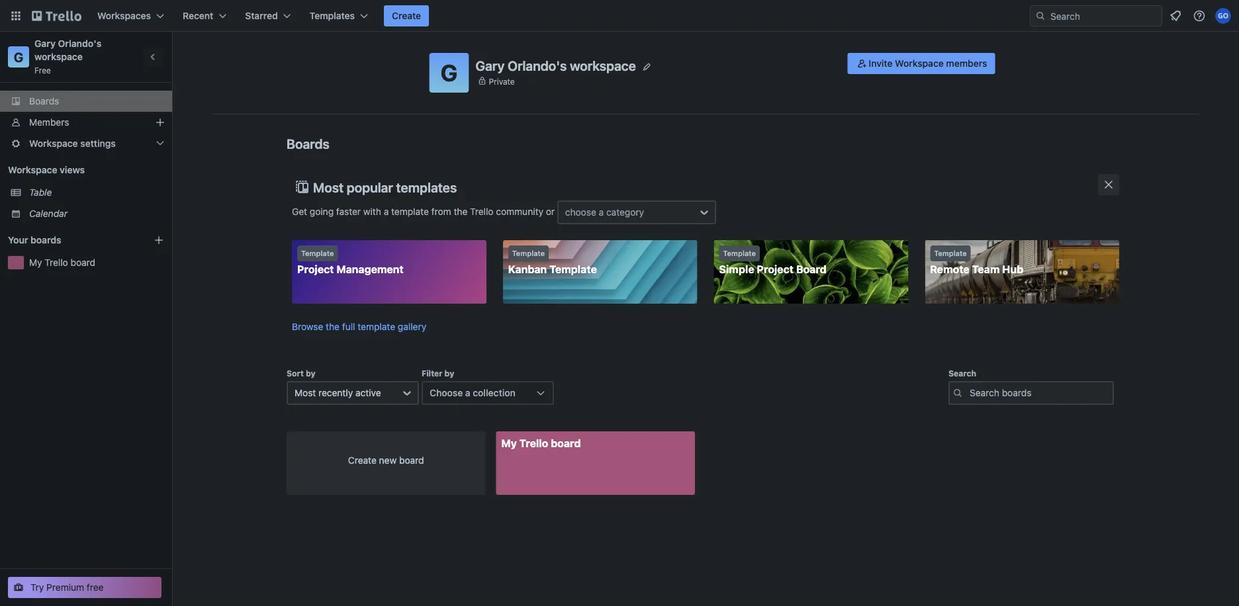 Task type: describe. For each thing, give the bounding box(es) containing it.
workspaces
[[97, 10, 151, 21]]

going
[[310, 206, 334, 217]]

your boards with 1 items element
[[8, 232, 134, 248]]

kanban
[[509, 263, 547, 276]]

try premium free
[[30, 583, 104, 593]]

0 horizontal spatial trello
[[45, 257, 68, 268]]

boards link
[[0, 91, 172, 112]]

g button
[[430, 53, 469, 93]]

starred button
[[237, 5, 299, 26]]

workspace for views
[[8, 165, 57, 176]]

gary for gary orlando's workspace
[[476, 58, 505, 73]]

workspace navigation collapse icon image
[[144, 48, 163, 66]]

views
[[60, 165, 85, 176]]

browse the full template gallery
[[292, 322, 427, 333]]

boards
[[30, 235, 61, 246]]

open information menu image
[[1194, 9, 1207, 23]]

templates
[[310, 10, 355, 21]]

remote
[[931, 263, 970, 276]]

calendar link
[[29, 207, 164, 221]]

0 vertical spatial the
[[454, 206, 468, 217]]

table
[[29, 187, 52, 198]]

workspace for gary orlando's workspace free
[[34, 51, 83, 62]]

gary orlando's workspace free
[[34, 38, 104, 75]]

gallery
[[398, 322, 427, 333]]

full
[[342, 322, 355, 333]]

starred
[[245, 10, 278, 21]]

choose
[[566, 207, 597, 218]]

switch to… image
[[9, 9, 23, 23]]

workspace for settings
[[29, 138, 78, 149]]

filter
[[422, 369, 443, 378]]

simple
[[720, 263, 755, 276]]

browse
[[292, 322, 323, 333]]

0 vertical spatial board
[[71, 257, 95, 268]]

search
[[949, 369, 977, 378]]

gary orlando (garyorlando) image
[[1216, 8, 1232, 24]]

try
[[30, 583, 44, 593]]

2 horizontal spatial board
[[551, 437, 581, 450]]

2 vertical spatial trello
[[520, 437, 549, 450]]

a for choose a collection
[[466, 388, 471, 399]]

search image
[[1036, 11, 1047, 21]]

hub
[[1003, 263, 1024, 276]]

try premium free button
[[8, 578, 162, 599]]

create new board
[[348, 455, 424, 466]]

1 horizontal spatial my
[[502, 437, 517, 450]]

a for choose a category
[[599, 207, 604, 218]]

active
[[356, 388, 381, 399]]

1 vertical spatial template
[[358, 322, 395, 333]]

browse the full template gallery link
[[292, 322, 427, 333]]

gary orlando's workspace
[[476, 58, 636, 73]]

free
[[87, 583, 104, 593]]

members
[[947, 58, 988, 69]]

popular
[[347, 180, 393, 195]]

1 vertical spatial the
[[326, 322, 340, 333]]

premium
[[46, 583, 84, 593]]

create for create new board
[[348, 455, 377, 466]]

collection
[[473, 388, 516, 399]]

by for sort by
[[306, 369, 316, 378]]

0 horizontal spatial my
[[29, 257, 42, 268]]

create for create
[[392, 10, 421, 21]]

0 vertical spatial trello
[[470, 206, 494, 217]]

with
[[364, 206, 381, 217]]

g for g link
[[14, 49, 23, 65]]

add board image
[[154, 235, 164, 246]]

your
[[8, 235, 28, 246]]

Search text field
[[949, 382, 1115, 405]]

choose a collection button
[[422, 382, 554, 405]]

workspaces button
[[89, 5, 172, 26]]

most recently active
[[295, 388, 381, 399]]

0 horizontal spatial a
[[384, 206, 389, 217]]



Task type: locate. For each thing, give the bounding box(es) containing it.
template for kanban
[[513, 249, 545, 258]]

0 vertical spatial my trello board
[[29, 257, 95, 268]]

0 horizontal spatial orlando's
[[58, 38, 102, 49]]

invite workspace members button
[[848, 53, 996, 74]]

calendar
[[29, 208, 68, 219]]

1 vertical spatial my
[[502, 437, 517, 450]]

1 vertical spatial board
[[551, 437, 581, 450]]

template
[[301, 249, 334, 258], [513, 249, 545, 258], [724, 249, 756, 258], [935, 249, 967, 258], [550, 263, 597, 276]]

0 horizontal spatial by
[[306, 369, 316, 378]]

1 vertical spatial most
[[295, 388, 316, 399]]

management
[[337, 263, 404, 276]]

table link
[[29, 186, 164, 199]]

board
[[71, 257, 95, 268], [551, 437, 581, 450], [399, 455, 424, 466]]

workspace inside button
[[896, 58, 944, 69]]

a right with
[[384, 206, 389, 217]]

gary
[[34, 38, 56, 49], [476, 58, 505, 73]]

workspace for gary orlando's workspace
[[570, 58, 636, 73]]

gary up free
[[34, 38, 56, 49]]

project inside template project management
[[297, 263, 334, 276]]

primary element
[[0, 0, 1240, 32]]

g link
[[8, 46, 29, 68]]

workspace
[[896, 58, 944, 69], [29, 138, 78, 149], [8, 165, 57, 176]]

2 horizontal spatial trello
[[520, 437, 549, 450]]

members link
[[0, 112, 172, 133]]

0 vertical spatial create
[[392, 10, 421, 21]]

template project management
[[297, 249, 404, 276]]

0 horizontal spatial g
[[14, 49, 23, 65]]

by right filter
[[445, 369, 455, 378]]

trello
[[470, 206, 494, 217], [45, 257, 68, 268], [520, 437, 549, 450]]

get
[[292, 206, 307, 217]]

orlando's for gary orlando's workspace
[[508, 58, 567, 73]]

template inside template project management
[[301, 249, 334, 258]]

1 horizontal spatial boards
[[287, 136, 330, 151]]

or
[[546, 206, 555, 217]]

1 vertical spatial orlando's
[[508, 58, 567, 73]]

gary inside gary orlando's workspace free
[[34, 38, 56, 49]]

recent
[[183, 10, 213, 21]]

a
[[384, 206, 389, 217], [599, 207, 604, 218], [466, 388, 471, 399]]

most for most popular templates
[[313, 180, 344, 195]]

1 horizontal spatial orlando's
[[508, 58, 567, 73]]

Search field
[[1047, 6, 1162, 26]]

orlando's inside gary orlando's workspace free
[[58, 38, 102, 49]]

choose a collection
[[430, 388, 516, 399]]

my down 'collection' at the left of the page
[[502, 437, 517, 450]]

category
[[607, 207, 645, 218]]

1 horizontal spatial workspace
[[570, 58, 636, 73]]

invite workspace members
[[869, 58, 988, 69]]

most popular templates
[[313, 180, 457, 195]]

1 horizontal spatial create
[[392, 10, 421, 21]]

2 vertical spatial board
[[399, 455, 424, 466]]

1 horizontal spatial my trello board link
[[496, 432, 695, 495]]

1 vertical spatial boards
[[287, 136, 330, 151]]

g inside button
[[441, 59, 458, 86]]

back to home image
[[32, 5, 81, 26]]

template right 'full'
[[358, 322, 395, 333]]

project inside template simple project board
[[757, 263, 794, 276]]

create button
[[384, 5, 429, 26]]

by
[[306, 369, 316, 378], [445, 369, 455, 378]]

templates button
[[302, 5, 376, 26]]

0 horizontal spatial board
[[71, 257, 95, 268]]

1 horizontal spatial trello
[[470, 206, 494, 217]]

workspace settings
[[29, 138, 116, 149]]

1 horizontal spatial my trello board
[[502, 437, 581, 450]]

most down "sort by"
[[295, 388, 316, 399]]

workspace settings button
[[0, 133, 172, 154]]

workspace inside gary orlando's workspace free
[[34, 51, 83, 62]]

1 vertical spatial create
[[348, 455, 377, 466]]

1 vertical spatial workspace
[[29, 138, 78, 149]]

a right "choose"
[[466, 388, 471, 399]]

1 horizontal spatial project
[[757, 263, 794, 276]]

1 project from the left
[[297, 263, 334, 276]]

0 vertical spatial template
[[392, 206, 429, 217]]

workspace
[[34, 51, 83, 62], [570, 58, 636, 73]]

template up remote
[[935, 249, 967, 258]]

get going faster with a template from the trello community or
[[292, 206, 558, 217]]

choose a category
[[566, 207, 645, 218]]

0 horizontal spatial project
[[297, 263, 334, 276]]

the right from
[[454, 206, 468, 217]]

0 horizontal spatial create
[[348, 455, 377, 466]]

my down the your boards
[[29, 257, 42, 268]]

template inside template simple project board
[[724, 249, 756, 258]]

gary for gary orlando's workspace free
[[34, 38, 56, 49]]

workspace up free
[[34, 51, 83, 62]]

private
[[489, 77, 515, 86]]

template simple project board
[[720, 249, 827, 276]]

sort
[[287, 369, 304, 378]]

0 horizontal spatial my trello board link
[[29, 256, 164, 270]]

a inside 'choose a collection' button
[[466, 388, 471, 399]]

the left 'full'
[[326, 322, 340, 333]]

invite
[[869, 58, 893, 69]]

g down switch to… icon
[[14, 49, 23, 65]]

g
[[14, 49, 23, 65], [441, 59, 458, 86]]

g for "g" button
[[441, 59, 458, 86]]

most for most recently active
[[295, 388, 316, 399]]

board
[[797, 263, 827, 276]]

1 horizontal spatial the
[[454, 206, 468, 217]]

2 project from the left
[[757, 263, 794, 276]]

g left "private"
[[441, 59, 458, 86]]

workspace down primary "element"
[[570, 58, 636, 73]]

by right sort
[[306, 369, 316, 378]]

workspace views
[[8, 165, 85, 176]]

template up simple
[[724, 249, 756, 258]]

workspace down members
[[29, 138, 78, 149]]

orlando's up "private"
[[508, 58, 567, 73]]

2 vertical spatial workspace
[[8, 165, 57, 176]]

settings
[[80, 138, 116, 149]]

my trello board
[[29, 257, 95, 268], [502, 437, 581, 450]]

recently
[[319, 388, 353, 399]]

template down templates
[[392, 206, 429, 217]]

orlando's
[[58, 38, 102, 49], [508, 58, 567, 73]]

0 horizontal spatial workspace
[[34, 51, 83, 62]]

0 notifications image
[[1168, 8, 1184, 24]]

filter by
[[422, 369, 455, 378]]

0 vertical spatial my trello board link
[[29, 256, 164, 270]]

0 vertical spatial gary
[[34, 38, 56, 49]]

2 by from the left
[[445, 369, 455, 378]]

my
[[29, 257, 42, 268], [502, 437, 517, 450]]

workspace right invite on the right
[[896, 58, 944, 69]]

free
[[34, 66, 51, 75]]

new
[[379, 455, 397, 466]]

1 horizontal spatial by
[[445, 369, 455, 378]]

1 vertical spatial gary
[[476, 58, 505, 73]]

community
[[496, 206, 544, 217]]

template up "kanban" at top
[[513, 249, 545, 258]]

project left board on the top right of page
[[757, 263, 794, 276]]

recent button
[[175, 5, 235, 26]]

most up the 'going'
[[313, 180, 344, 195]]

0 vertical spatial most
[[313, 180, 344, 195]]

template remote team hub
[[931, 249, 1024, 276]]

1 vertical spatial trello
[[45, 257, 68, 268]]

team
[[973, 263, 1000, 276]]

faster
[[336, 206, 361, 217]]

0 vertical spatial orlando's
[[58, 38, 102, 49]]

template down the 'going'
[[301, 249, 334, 258]]

template for simple
[[724, 249, 756, 258]]

the
[[454, 206, 468, 217], [326, 322, 340, 333]]

choose
[[430, 388, 463, 399]]

project
[[297, 263, 334, 276], [757, 263, 794, 276]]

sort by
[[287, 369, 316, 378]]

1 horizontal spatial gary
[[476, 58, 505, 73]]

0 vertical spatial workspace
[[896, 58, 944, 69]]

0 horizontal spatial my trello board
[[29, 257, 95, 268]]

create
[[392, 10, 421, 21], [348, 455, 377, 466]]

template right "kanban" at top
[[550, 263, 597, 276]]

workspace up table
[[8, 165, 57, 176]]

a right choose at the top of page
[[599, 207, 604, 218]]

1 horizontal spatial a
[[466, 388, 471, 399]]

template
[[392, 206, 429, 217], [358, 322, 395, 333]]

my trello board link
[[29, 256, 164, 270], [496, 432, 695, 495]]

0 horizontal spatial gary
[[34, 38, 56, 49]]

templates
[[396, 180, 457, 195]]

gary up "private"
[[476, 58, 505, 73]]

0 vertical spatial boards
[[29, 96, 59, 107]]

2 horizontal spatial a
[[599, 207, 604, 218]]

create inside button
[[392, 10, 421, 21]]

1 vertical spatial my trello board
[[502, 437, 581, 450]]

gary orlando's workspace link
[[34, 38, 104, 62]]

workspace inside popup button
[[29, 138, 78, 149]]

template kanban template
[[509, 249, 597, 276]]

sm image
[[856, 57, 869, 70]]

your boards
[[8, 235, 61, 246]]

members
[[29, 117, 69, 128]]

1 horizontal spatial board
[[399, 455, 424, 466]]

1 by from the left
[[306, 369, 316, 378]]

orlando's down back to home image
[[58, 38, 102, 49]]

most
[[313, 180, 344, 195], [295, 388, 316, 399]]

from
[[432, 206, 452, 217]]

0 horizontal spatial boards
[[29, 96, 59, 107]]

1 horizontal spatial g
[[441, 59, 458, 86]]

by for filter by
[[445, 369, 455, 378]]

template for project
[[301, 249, 334, 258]]

0 vertical spatial my
[[29, 257, 42, 268]]

template for remote
[[935, 249, 967, 258]]

1 vertical spatial my trello board link
[[496, 432, 695, 495]]

project left management
[[297, 263, 334, 276]]

0 horizontal spatial the
[[326, 322, 340, 333]]

orlando's for gary orlando's workspace free
[[58, 38, 102, 49]]

boards
[[29, 96, 59, 107], [287, 136, 330, 151]]

template inside 'template remote team hub'
[[935, 249, 967, 258]]



Task type: vqa. For each thing, say whether or not it's contained in the screenshot.
To Do on the top of page
no



